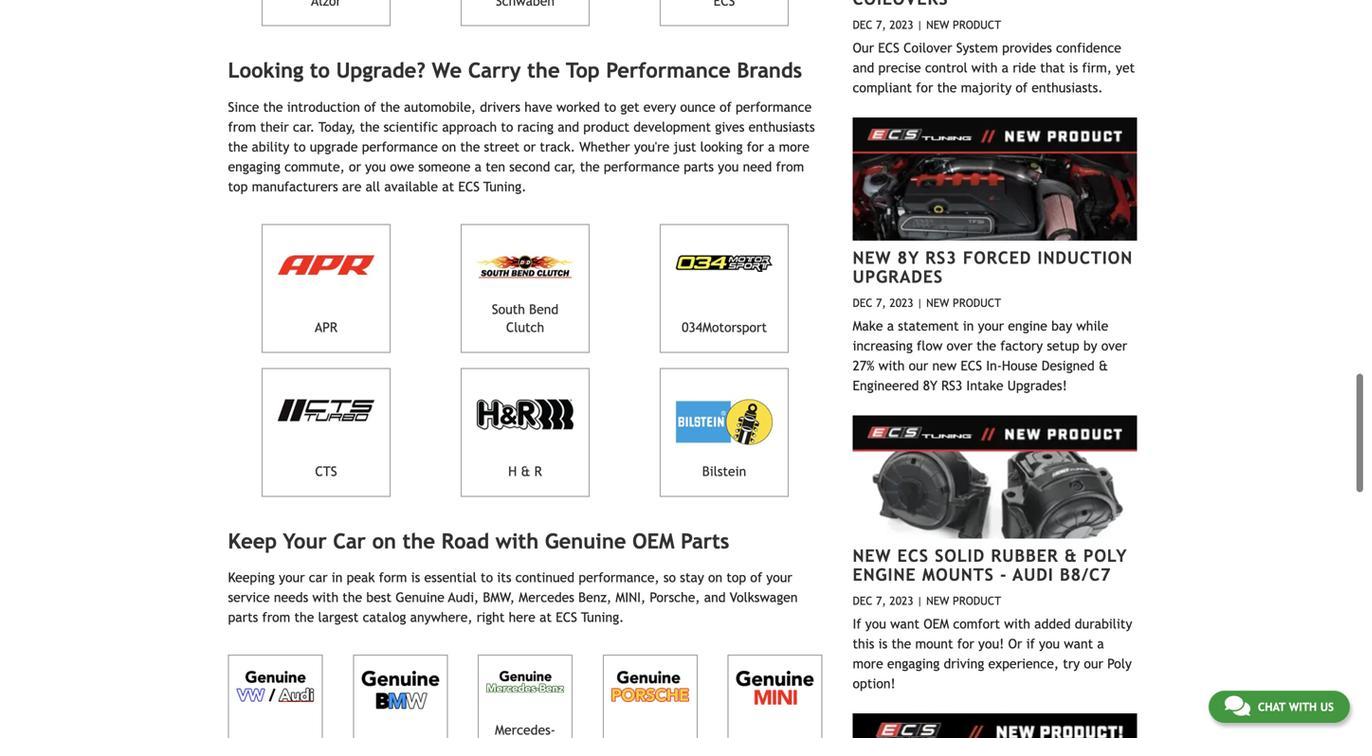 Task type: vqa. For each thing, say whether or not it's contained in the screenshot.
by
yes



Task type: locate. For each thing, give the bounding box(es) containing it.
increasing
[[853, 338, 913, 354]]

dec inside dec 7, 2023 | new product if you want oem comfort with added durability this is the mount for you! or if you want a more engaging driving experience, try our poly option!
[[853, 595, 873, 608]]

intake
[[967, 378, 1004, 393]]

continued
[[516, 571, 575, 586]]

new for statement
[[927, 296, 950, 309]]

to left get
[[604, 100, 617, 115]]

of down ride
[[1016, 80, 1028, 95]]

owe
[[390, 159, 415, 174]]

of down upgrade?
[[364, 100, 376, 115]]

dec inside 'dec 7, 2023 | new product make a statement in your engine bay while increasing flow over the factory setup by over 27% with our new ecs in-house designed & engineered 8y rs3 intake upgrades!'
[[853, 296, 873, 309]]

forced
[[964, 248, 1032, 268]]

a left "ten"
[[475, 159, 482, 174]]

1 vertical spatial top
[[727, 571, 747, 586]]

or
[[1009, 637, 1023, 652]]

street
[[484, 139, 520, 155]]

new 8y rs3 forced induction upgrades
[[853, 248, 1134, 287]]

you!
[[979, 637, 1005, 652]]

2 vertical spatial performance
[[604, 159, 680, 174]]

your up the needs
[[279, 571, 305, 586]]

the up scientific
[[380, 100, 400, 115]]

of up volkswagen
[[751, 571, 763, 586]]

shop our catalog of bmw parts image
[[362, 672, 439, 710]]

your up volkswagen
[[767, 571, 793, 586]]

engaging down ability
[[228, 159, 281, 174]]

new up statement
[[927, 296, 950, 309]]

induction
[[1038, 248, 1134, 268]]

chat with us link
[[1209, 692, 1351, 724]]

with down "car"
[[313, 591, 339, 606]]

want up try
[[1065, 637, 1094, 652]]

new ecs solid rubber & poly engine mounts - audi b8/c7 link
[[853, 546, 1128, 585]]

rs3 left forced
[[926, 248, 958, 268]]

| up statement
[[917, 296, 923, 309]]

1 horizontal spatial top
[[727, 571, 747, 586]]

whether
[[580, 139, 630, 155]]

engaging down 'mount'
[[888, 657, 940, 672]]

new 8y rs3 forced induction upgrades link
[[853, 248, 1134, 287]]

genuine up anywhere,
[[396, 591, 445, 606]]

with up 'or'
[[1005, 617, 1031, 632]]

or
[[524, 139, 536, 155], [349, 159, 361, 174]]

or up second
[[524, 139, 536, 155]]

new inside new 8y rs3 forced induction upgrades
[[853, 248, 892, 268]]

product up comfort
[[953, 595, 1002, 608]]

and
[[853, 60, 875, 75], [558, 119, 580, 135], [705, 591, 726, 606]]

0 vertical spatial parts
[[684, 159, 714, 174]]

the up in-
[[977, 338, 997, 354]]

1 vertical spatial in
[[332, 571, 343, 586]]

0 vertical spatial in
[[963, 318, 975, 334]]

8y up statement
[[898, 248, 920, 268]]

1 horizontal spatial on
[[442, 139, 457, 155]]

top inside since the introduction of the automobile, drivers have worked to get every ounce of performance from their car. today, the scientific approach to racing and product development gives enthusiasts the ability to upgrade performance on the street or track.  whether you're just looking for a more engaging commute, or you owe someone a ten second car, the performance parts you need from top manufacturers are all available at ecs tuning.
[[228, 179, 248, 194]]

0 horizontal spatial more
[[779, 139, 810, 155]]

parts down service
[[228, 610, 258, 626]]

0 vertical spatial |
[[917, 18, 923, 31]]

performance down you're
[[604, 159, 680, 174]]

8y inside new 8y rs3 forced induction upgrades
[[898, 248, 920, 268]]

car,
[[555, 159, 576, 174]]

oem
[[633, 530, 675, 554], [924, 617, 950, 632]]

over up new
[[947, 338, 973, 354]]

0 horizontal spatial genuine
[[396, 591, 445, 606]]

1 vertical spatial is
[[411, 571, 421, 586]]

for inside since the introduction of the automobile, drivers have worked to get every ounce of performance from their car. today, the scientific approach to racing and product development gives enthusiasts the ability to upgrade performance on the street or track.  whether you're just looking for a more engaging commute, or you owe someone a ten second car, the performance parts you need from top manufacturers are all available at ecs tuning.
[[747, 139, 764, 155]]

ecs down someone
[[458, 179, 480, 194]]

our
[[909, 358, 929, 374], [1085, 657, 1104, 672]]

2 vertical spatial dec
[[853, 595, 873, 608]]

2 vertical spatial 2023
[[890, 595, 914, 608]]

0 horizontal spatial and
[[558, 119, 580, 135]]

get
[[621, 100, 640, 115]]

in right "car"
[[332, 571, 343, 586]]

0 horizontal spatial performance
[[362, 139, 438, 155]]

top left manufacturers
[[228, 179, 248, 194]]

0 horizontal spatial on
[[372, 530, 397, 554]]

0 vertical spatial or
[[524, 139, 536, 155]]

0 vertical spatial from
[[228, 119, 256, 135]]

0 vertical spatial oem
[[633, 530, 675, 554]]

1 horizontal spatial in
[[963, 318, 975, 334]]

try
[[1064, 657, 1081, 672]]

at inside since the introduction of the automobile, drivers have worked to get every ounce of performance from their car. today, the scientific approach to racing and product development gives enthusiasts the ability to upgrade performance on the street or track.  whether you're just looking for a more engaging commute, or you owe someone a ten second car, the performance parts you need from top manufacturers are all available at ecs tuning.
[[442, 179, 454, 194]]

1 horizontal spatial &
[[1065, 546, 1078, 566]]

2023 up coilover at the top right of page
[[890, 18, 914, 31]]

1 horizontal spatial 8y
[[924, 378, 938, 393]]

and down our
[[853, 60, 875, 75]]

with inside dec 7, 2023 | new product if you want oem comfort with added durability this is the mount for you! or if you want a more engaging driving experience, try our poly option!
[[1005, 617, 1031, 632]]

1 horizontal spatial from
[[262, 610, 291, 626]]

0 horizontal spatial 8y
[[898, 248, 920, 268]]

0 vertical spatial dec
[[853, 18, 873, 31]]

engine
[[1009, 318, 1048, 334]]

parts down just
[[684, 159, 714, 174]]

7, down engine
[[877, 595, 887, 608]]

us
[[1321, 701, 1335, 714]]

over right the by
[[1102, 338, 1128, 354]]

genuine up performance, at the bottom left of the page
[[545, 530, 627, 554]]

| up 'mount'
[[917, 595, 923, 608]]

0 vertical spatial tuning.
[[484, 179, 527, 194]]

to left its
[[481, 571, 493, 586]]

0 vertical spatial for
[[917, 80, 934, 95]]

service
[[228, 591, 270, 606]]

product inside "dec 7, 2023 | new product our ecs coilover system provides confidence and precise control with a ride that is firm, yet compliant for the majority of enthusiasts."
[[953, 18, 1002, 31]]

1 horizontal spatial your
[[767, 571, 793, 586]]

0 horizontal spatial over
[[947, 338, 973, 354]]

your
[[979, 318, 1005, 334], [279, 571, 305, 586], [767, 571, 793, 586]]

top
[[566, 59, 600, 83]]

with inside 'keeping your car in peak form is essential to its continued performance, so stay on top of your service needs with the best genuine audi, bmw, mercedes benz, mini, porsche, and volkswagen parts from the largest catalog anywhere, right here at ecs tuning.'
[[313, 591, 339, 606]]

upgrade?
[[336, 59, 426, 83]]

| for ecs
[[917, 595, 923, 608]]

at inside 'keeping your car in peak form is essential to its continued performance, so stay on top of your service needs with the best genuine audi, bmw, mercedes benz, mini, porsche, and volkswagen parts from the largest catalog anywhere, right here at ecs tuning.'
[[540, 610, 552, 626]]

0 horizontal spatial at
[[442, 179, 454, 194]]

ecs left solid
[[898, 546, 929, 566]]

1 vertical spatial at
[[540, 610, 552, 626]]

from down since
[[228, 119, 256, 135]]

h
[[509, 464, 517, 480]]

in inside 'dec 7, 2023 | new product make a statement in your engine bay while increasing flow over the factory setup by over 27% with our new ecs in-house designed & engineered 8y rs3 intake upgrades!'
[[963, 318, 975, 334]]

product inside 'dec 7, 2023 | new product make a statement in your engine bay while increasing flow over the factory setup by over 27% with our new ecs in-house designed & engineered 8y rs3 intake upgrades!'
[[953, 296, 1002, 309]]

3 product from the top
[[953, 595, 1002, 608]]

2 vertical spatial from
[[262, 610, 291, 626]]

0 horizontal spatial parts
[[228, 610, 258, 626]]

to up street at the left top
[[501, 119, 514, 135]]

1 vertical spatial genuine
[[396, 591, 445, 606]]

new inside "dec 7, 2023 | new product our ecs coilover system provides confidence and precise control with a ride that is firm, yet compliant for the majority of enthusiasts."
[[927, 18, 950, 31]]

in-
[[987, 358, 1003, 374]]

its
[[497, 571, 512, 586]]

dec up make
[[853, 296, 873, 309]]

1 vertical spatial product
[[953, 296, 1002, 309]]

3 | from the top
[[917, 595, 923, 608]]

1 horizontal spatial parts
[[684, 159, 714, 174]]

a left ride
[[1002, 60, 1009, 75]]

car
[[309, 571, 328, 586]]

performance,
[[579, 571, 660, 586]]

1 vertical spatial &
[[521, 464, 531, 480]]

rs3
[[926, 248, 958, 268], [942, 378, 963, 393]]

0 vertical spatial want
[[891, 617, 920, 632]]

clutch
[[506, 320, 545, 335]]

0 horizontal spatial is
[[411, 571, 421, 586]]

2023 inside 'dec 7, 2023 | new product make a statement in your engine bay while increasing flow over the factory setup by over 27% with our new ecs in-house designed & engineered 8y rs3 intake upgrades!'
[[890, 296, 914, 309]]

or up are
[[349, 159, 361, 174]]

approach
[[442, 119, 497, 135]]

& right designed
[[1099, 358, 1109, 374]]

more down enthusiasts
[[779, 139, 810, 155]]

track.
[[540, 139, 576, 155]]

0 vertical spatial &
[[1099, 358, 1109, 374]]

on right "car"
[[372, 530, 397, 554]]

0 vertical spatial top
[[228, 179, 248, 194]]

is up enthusiasts.
[[1070, 60, 1079, 75]]

1 horizontal spatial our
[[1085, 657, 1104, 672]]

1 2023 from the top
[[890, 18, 914, 31]]

ecs
[[879, 40, 900, 55], [458, 179, 480, 194], [961, 358, 983, 374], [898, 546, 929, 566], [556, 610, 578, 626]]

you're
[[634, 139, 670, 155]]

with inside 'dec 7, 2023 | new product make a statement in your engine bay while increasing flow over the factory setup by over 27% with our new ecs in-house designed & engineered 8y rs3 intake upgrades!'
[[879, 358, 905, 374]]

with up majority
[[972, 60, 998, 75]]

h & r
[[509, 464, 542, 480]]

performance up enthusiasts
[[736, 100, 812, 115]]

at down mercedes
[[540, 610, 552, 626]]

1 horizontal spatial at
[[540, 610, 552, 626]]

dec for new ecs solid rubber & poly engine mounts - audi b8/c7
[[853, 595, 873, 608]]

the right today,
[[360, 119, 380, 135]]

2023 down engine
[[890, 595, 914, 608]]

2 7, from the top
[[877, 296, 887, 309]]

a inside "dec 7, 2023 | new product our ecs coilover system provides confidence and precise control with a ride that is firm, yet compliant for the majority of enthusiasts."
[[1002, 60, 1009, 75]]

product up system
[[953, 18, 1002, 31]]

and down worked
[[558, 119, 580, 135]]

2 horizontal spatial for
[[958, 637, 975, 652]]

1 horizontal spatial more
[[853, 657, 884, 672]]

0 vertical spatial product
[[953, 18, 1002, 31]]

2 horizontal spatial your
[[979, 318, 1005, 334]]

3 dec from the top
[[853, 595, 873, 608]]

ecs down mercedes
[[556, 610, 578, 626]]

looking
[[701, 139, 743, 155]]

this
[[853, 637, 875, 652]]

1 vertical spatial and
[[558, 119, 580, 135]]

mercedes-
[[495, 723, 556, 739]]

our right try
[[1085, 657, 1104, 672]]

gives
[[715, 119, 745, 135]]

development
[[634, 119, 711, 135]]

ecs up precise on the top right
[[879, 40, 900, 55]]

firm,
[[1083, 60, 1113, 75]]

over
[[947, 338, 973, 354], [1102, 338, 1128, 354]]

8y down new
[[924, 378, 938, 393]]

shop our catalog of porsche parts image
[[612, 672, 689, 703]]

engaging inside since the introduction of the automobile, drivers have worked to get every ounce of performance from their car. today, the scientific approach to racing and product development gives enthusiasts the ability to upgrade performance on the street or track.  whether you're just looking for a more engaging commute, or you owe someone a ten second car, the performance parts you need from top manufacturers are all available at ecs tuning.
[[228, 159, 281, 174]]

from down the needs
[[262, 610, 291, 626]]

0 vertical spatial rs3
[[926, 248, 958, 268]]

oem up 'mount'
[[924, 617, 950, 632]]

in
[[963, 318, 975, 334], [332, 571, 343, 586]]

2 vertical spatial &
[[1065, 546, 1078, 566]]

catalog
[[363, 610, 406, 626]]

8y
[[898, 248, 920, 268], [924, 378, 938, 393]]

3 7, from the top
[[877, 595, 887, 608]]

0 horizontal spatial engaging
[[228, 159, 281, 174]]

bmw,
[[483, 591, 515, 606]]

2 | from the top
[[917, 296, 923, 309]]

0 horizontal spatial want
[[891, 617, 920, 632]]

and inside 'keeping your car in peak form is essential to its continued performance, so stay on top of your service needs with the best genuine audi, bmw, mercedes benz, mini, porsche, and volkswagen parts from the largest catalog anywhere, right here at ecs tuning.'
[[705, 591, 726, 606]]

0 horizontal spatial &
[[521, 464, 531, 480]]

1 vertical spatial engaging
[[888, 657, 940, 672]]

the inside 'dec 7, 2023 | new product make a statement in your engine bay while increasing flow over the factory setup by over 27% with our new ecs in-house designed & engineered 8y rs3 intake upgrades!'
[[977, 338, 997, 354]]

tuning. down "ten"
[[484, 179, 527, 194]]

apr link
[[262, 224, 391, 353]]

new inside dec 7, 2023 | new product if you want oem comfort with added durability this is the mount for you! or if you want a more engaging driving experience, try our poly option!
[[927, 595, 950, 608]]

2 horizontal spatial on
[[709, 571, 723, 586]]

1 vertical spatial parts
[[228, 610, 258, 626]]

our down the flow
[[909, 358, 929, 374]]

your inside 'dec 7, 2023 | new product make a statement in your engine bay while increasing flow over the factory setup by over 27% with our new ecs in-house designed & engineered 8y rs3 intake upgrades!'
[[979, 318, 1005, 334]]

car
[[333, 530, 366, 554]]

new down mounts at bottom right
[[927, 595, 950, 608]]

car.
[[293, 119, 315, 135]]

new up if on the right of the page
[[853, 546, 892, 566]]

a inside dec 7, 2023 | new product if you want oem comfort with added durability this is the mount for you! or if you want a more engaging driving experience, try our poly option!
[[1098, 637, 1105, 652]]

oem up "so"
[[633, 530, 675, 554]]

2 horizontal spatial and
[[853, 60, 875, 75]]

1 vertical spatial oem
[[924, 617, 950, 632]]

upgrade
[[310, 139, 358, 155]]

2 dec from the top
[[853, 296, 873, 309]]

you right if on the right of the page
[[866, 617, 887, 632]]

new for want
[[927, 595, 950, 608]]

2 vertical spatial and
[[705, 591, 726, 606]]

1 vertical spatial rs3
[[942, 378, 963, 393]]

from inside 'keeping your car in peak form is essential to its continued performance, so stay on top of your service needs with the best genuine audi, bmw, mercedes benz, mini, porsche, and volkswagen parts from the largest catalog anywhere, right here at ecs tuning.'
[[262, 610, 291, 626]]

south
[[492, 302, 525, 317]]

2 horizontal spatial performance
[[736, 100, 812, 115]]

2 2023 from the top
[[890, 296, 914, 309]]

1 vertical spatial from
[[776, 159, 805, 174]]

comments image
[[1225, 695, 1251, 718]]

for up driving
[[958, 637, 975, 652]]

top up volkswagen
[[727, 571, 747, 586]]

mounts
[[923, 565, 995, 585]]

2023 inside dec 7, 2023 | new product if you want oem comfort with added durability this is the mount for you! or if you want a more engaging driving experience, try our poly option!
[[890, 595, 914, 608]]

| inside dec 7, 2023 | new product if you want oem comfort with added durability this is the mount for you! or if you want a more engaging driving experience, try our poly option!
[[917, 595, 923, 608]]

dec up if on the right of the page
[[853, 595, 873, 608]]

0 vertical spatial and
[[853, 60, 875, 75]]

2023 for ecs
[[890, 595, 914, 608]]

for inside dec 7, 2023 | new product if you want oem comfort with added durability this is the mount for you! or if you want a more engaging driving experience, try our poly option!
[[958, 637, 975, 652]]

1 dec from the top
[[853, 18, 873, 31]]

7, inside "dec 7, 2023 | new product our ecs coilover system provides confidence and precise control with a ride that is firm, yet compliant for the majority of enthusiasts."
[[877, 18, 887, 31]]

new up make
[[853, 248, 892, 268]]

| inside 'dec 7, 2023 | new product make a statement in your engine bay while increasing flow over the factory setup by over 27% with our new ecs in-house designed & engineered 8y rs3 intake upgrades!'
[[917, 296, 923, 309]]

7, inside dec 7, 2023 | new product if you want oem comfort with added durability this is the mount for you! or if you want a more engaging driving experience, try our poly option!
[[877, 595, 887, 608]]

dec up our
[[853, 18, 873, 31]]

r
[[535, 464, 542, 480]]

7, inside 'dec 7, 2023 | new product make a statement in your engine bay while increasing flow over the factory setup by over 27% with our new ecs in-house designed & engineered 8y rs3 intake upgrades!'
[[877, 296, 887, 309]]

right
[[477, 610, 505, 626]]

2 horizontal spatial &
[[1099, 358, 1109, 374]]

& inside new ecs solid rubber & poly engine mounts - audi b8/c7
[[1065, 546, 1078, 566]]

1 horizontal spatial over
[[1102, 338, 1128, 354]]

1 vertical spatial 8y
[[924, 378, 938, 393]]

new
[[933, 358, 957, 374]]

while
[[1077, 318, 1109, 334]]

1 horizontal spatial tuning.
[[581, 610, 624, 626]]

2 product from the top
[[953, 296, 1002, 309]]

on up someone
[[442, 139, 457, 155]]

7, for 8y
[[877, 296, 887, 309]]

0 horizontal spatial top
[[228, 179, 248, 194]]

dec
[[853, 18, 873, 31], [853, 296, 873, 309], [853, 595, 873, 608]]

is inside dec 7, 2023 | new product if you want oem comfort with added durability this is the mount for you! or if you want a more engaging driving experience, try our poly option!
[[879, 637, 888, 652]]

keeping your car in peak form is essential to its continued performance, so stay on top of your service needs with the best genuine audi, bmw, mercedes benz, mini, porsche, and volkswagen parts from the largest catalog anywhere, right here at ecs tuning.
[[228, 571, 798, 626]]

1 | from the top
[[917, 18, 923, 31]]

1 vertical spatial our
[[1085, 657, 1104, 672]]

0 horizontal spatial in
[[332, 571, 343, 586]]

since
[[228, 100, 259, 115]]

0 vertical spatial on
[[442, 139, 457, 155]]

2 vertical spatial |
[[917, 595, 923, 608]]

on
[[442, 139, 457, 155], [372, 530, 397, 554], [709, 571, 723, 586]]

2 vertical spatial product
[[953, 595, 1002, 608]]

1 vertical spatial 7,
[[877, 296, 887, 309]]

ecs inside 'keeping your car in peak form is essential to its continued performance, so stay on top of your service needs with the best genuine audi, bmw, mercedes benz, mini, porsche, and volkswagen parts from the largest catalog anywhere, right here at ecs tuning.'
[[556, 610, 578, 626]]

ecs inside since the introduction of the automobile, drivers have worked to get every ounce of performance from their car. today, the scientific approach to racing and product development gives enthusiasts the ability to upgrade performance on the street or track.  whether you're just looking for a more engaging commute, or you owe someone a ten second car, the performance parts you need from top manufacturers are all available at ecs tuning.
[[458, 179, 480, 194]]

poly
[[1084, 546, 1128, 566], [1108, 657, 1132, 672]]

1 horizontal spatial engaging
[[888, 657, 940, 672]]

& right audi
[[1065, 546, 1078, 566]]

1 product from the top
[[953, 18, 1002, 31]]

034motorsport link
[[660, 224, 789, 353]]

upgrades!
[[1008, 378, 1068, 393]]

new ecs mk8 golf r forced induction upgrades image
[[853, 714, 1138, 739]]

new up coilover at the top right of page
[[927, 18, 950, 31]]

1 vertical spatial 2023
[[890, 296, 914, 309]]

durability
[[1075, 617, 1133, 632]]

automobile,
[[404, 100, 476, 115]]

to down car.
[[294, 139, 306, 155]]

at
[[442, 179, 454, 194], [540, 610, 552, 626]]

a down durability
[[1098, 637, 1105, 652]]

product inside dec 7, 2023 | new product if you want oem comfort with added durability this is the mount for you! or if you want a more engaging driving experience, try our poly option!
[[953, 595, 1002, 608]]

0 horizontal spatial oem
[[633, 530, 675, 554]]

0 vertical spatial engaging
[[228, 159, 281, 174]]

ecs inside 'dec 7, 2023 | new product make a statement in your engine bay while increasing flow over the factory setup by over 27% with our new ecs in-house designed & engineered 8y rs3 intake upgrades!'
[[961, 358, 983, 374]]

best
[[366, 591, 392, 606]]

for up need
[[747, 139, 764, 155]]

1 horizontal spatial want
[[1065, 637, 1094, 652]]

by
[[1084, 338, 1098, 354]]

1 vertical spatial |
[[917, 296, 923, 309]]

1 vertical spatial for
[[747, 139, 764, 155]]

have
[[525, 100, 553, 115]]

commute,
[[285, 159, 345, 174]]

poly inside new ecs solid rubber & poly engine mounts - audi b8/c7
[[1084, 546, 1128, 566]]

0 vertical spatial poly
[[1084, 546, 1128, 566]]

at down someone
[[442, 179, 454, 194]]

7, up make
[[877, 296, 887, 309]]

0 vertical spatial 2023
[[890, 18, 914, 31]]

a up increasing at the right top of page
[[888, 318, 895, 334]]

1 7, from the top
[[877, 18, 887, 31]]

tuning. down the benz,
[[581, 610, 624, 626]]

2 vertical spatial for
[[958, 637, 975, 652]]

0 vertical spatial more
[[779, 139, 810, 155]]

on right stay
[[709, 571, 723, 586]]

1 horizontal spatial oem
[[924, 617, 950, 632]]

0 horizontal spatial for
[[747, 139, 764, 155]]

keeping
[[228, 571, 275, 586]]

dec inside "dec 7, 2023 | new product our ecs coilover system provides confidence and precise control with a ride that is firm, yet compliant for the majority of enthusiasts."
[[853, 18, 873, 31]]

here
[[509, 610, 536, 626]]

is right this
[[879, 637, 888, 652]]

0 horizontal spatial or
[[349, 159, 361, 174]]

need
[[743, 159, 772, 174]]

for down control
[[917, 80, 934, 95]]

7, up precise on the top right
[[877, 18, 887, 31]]

1 vertical spatial tuning.
[[581, 610, 624, 626]]

3 2023 from the top
[[890, 595, 914, 608]]

essential
[[425, 571, 477, 586]]

2023 for 8y
[[890, 296, 914, 309]]

performance up owe
[[362, 139, 438, 155]]

carry
[[468, 59, 521, 83]]

0 vertical spatial 8y
[[898, 248, 920, 268]]

on inside since the introduction of the automobile, drivers have worked to get every ounce of performance from their car. today, the scientific approach to racing and product development gives enthusiasts the ability to upgrade performance on the street or track.  whether you're just looking for a more engaging commute, or you owe someone a ten second car, the performance parts you need from top manufacturers are all available at ecs tuning.
[[442, 139, 457, 155]]

0 horizontal spatial tuning.
[[484, 179, 527, 194]]

want up 'mount'
[[891, 617, 920, 632]]

tuning. inside 'keeping your car in peak form is essential to its continued performance, so stay on top of your service needs with the best genuine audi, bmw, mercedes benz, mini, porsche, and volkswagen parts from the largest catalog anywhere, right here at ecs tuning.'
[[581, 610, 624, 626]]

new inside 'dec 7, 2023 | new product make a statement in your engine bay while increasing flow over the factory setup by over 27% with our new ecs in-house designed & engineered 8y rs3 intake upgrades!'
[[927, 296, 950, 309]]

and inside "dec 7, 2023 | new product our ecs coilover system provides confidence and precise control with a ride that is firm, yet compliant for the majority of enthusiasts."
[[853, 60, 875, 75]]

your up factory
[[979, 318, 1005, 334]]



Task type: describe. For each thing, give the bounding box(es) containing it.
2023 inside "dec 7, 2023 | new product our ecs coilover system provides confidence and precise control with a ride that is firm, yet compliant for the majority of enthusiasts."
[[890, 18, 914, 31]]

0 horizontal spatial your
[[279, 571, 305, 586]]

ecs inside "dec 7, 2023 | new product our ecs coilover system provides confidence and precise control with a ride that is firm, yet compliant for the majority of enthusiasts."
[[879, 40, 900, 55]]

ecs inside new ecs solid rubber & poly engine mounts - audi b8/c7
[[898, 546, 929, 566]]

more inside since the introduction of the automobile, drivers have worked to get every ounce of performance from their car. today, the scientific approach to racing and product development gives enthusiasts the ability to upgrade performance on the street or track.  whether you're just looking for a more engaging commute, or you owe someone a ten second car, the performance parts you need from top manufacturers are all available at ecs tuning.
[[779, 139, 810, 155]]

needs
[[274, 591, 309, 606]]

27%
[[853, 358, 875, 374]]

product for forced
[[953, 296, 1002, 309]]

of up gives
[[720, 100, 732, 115]]

with up its
[[496, 530, 539, 554]]

driving
[[944, 657, 985, 672]]

the up form
[[403, 530, 435, 554]]

anywhere,
[[410, 610, 473, 626]]

factory
[[1001, 338, 1044, 354]]

compliant
[[853, 80, 913, 95]]

audi
[[1013, 565, 1054, 585]]

make
[[853, 318, 884, 334]]

parts
[[681, 530, 730, 554]]

statement
[[899, 318, 959, 334]]

introduction
[[287, 100, 360, 115]]

bay
[[1052, 318, 1073, 334]]

majority
[[962, 80, 1012, 95]]

7, for ecs
[[877, 595, 887, 608]]

the right the car,
[[580, 159, 600, 174]]

shop our catalog of mini parts image
[[737, 672, 814, 706]]

added
[[1035, 617, 1071, 632]]

the up "their"
[[263, 100, 283, 115]]

looking
[[228, 59, 304, 83]]

new 8y rs3 forced induction upgrades image
[[853, 117, 1138, 241]]

for inside "dec 7, 2023 | new product our ecs coilover system provides confidence and precise control with a ride that is firm, yet compliant for the majority of enthusiasts."
[[917, 80, 934, 95]]

dec 7, 2023 | new product make a statement in your engine bay while increasing flow over the factory setup by over 27% with our new ecs in-house designed & engineered 8y rs3 intake upgrades!
[[853, 296, 1128, 393]]

1 horizontal spatial performance
[[604, 159, 680, 174]]

are
[[342, 179, 362, 194]]

engaging inside dec 7, 2023 | new product if you want oem comfort with added durability this is the mount for you! or if you want a more engaging driving experience, try our poly option!
[[888, 657, 940, 672]]

audi,
[[448, 591, 479, 606]]

the down approach
[[461, 139, 480, 155]]

is inside "dec 7, 2023 | new product our ecs coilover system provides confidence and precise control with a ride that is firm, yet compliant for the majority of enthusiasts."
[[1070, 60, 1079, 75]]

the down the needs
[[295, 610, 314, 626]]

with inside "dec 7, 2023 | new product our ecs coilover system provides confidence and precise control with a ride that is firm, yet compliant for the majority of enthusiasts."
[[972, 60, 998, 75]]

0 horizontal spatial from
[[228, 119, 256, 135]]

keep
[[228, 530, 277, 554]]

setup
[[1048, 338, 1080, 354]]

enthusiasts.
[[1032, 80, 1104, 95]]

1 vertical spatial or
[[349, 159, 361, 174]]

since the introduction of the automobile, drivers have worked to get every ounce of performance from their car. today, the scientific approach to racing and product development gives enthusiasts the ability to upgrade performance on the street or track.  whether you're just looking for a more engaging commute, or you owe someone a ten second car, the performance parts you need from top manufacturers are all available at ecs tuning.
[[228, 100, 815, 194]]

the left ability
[[228, 139, 248, 155]]

to up introduction
[[310, 59, 330, 83]]

brands
[[737, 59, 803, 83]]

1 vertical spatial performance
[[362, 139, 438, 155]]

bilstein
[[703, 464, 747, 480]]

on inside 'keeping your car in peak form is essential to its continued performance, so stay on top of your service needs with the best genuine audi, bmw, mercedes benz, mini, porsche, and volkswagen parts from the largest catalog anywhere, right here at ecs tuning.'
[[709, 571, 723, 586]]

the inside "dec 7, 2023 | new product our ecs coilover system provides confidence and precise control with a ride that is firm, yet compliant for the majority of enthusiasts."
[[938, 80, 958, 95]]

you up 'all' at the left top
[[365, 159, 386, 174]]

if
[[853, 617, 862, 632]]

product for rubber
[[953, 595, 1002, 608]]

chat
[[1259, 701, 1286, 714]]

coilover
[[904, 40, 953, 55]]

our inside 'dec 7, 2023 | new product make a statement in your engine bay while increasing flow over the factory setup by over 27% with our new ecs in-house designed & engineered 8y rs3 intake upgrades!'
[[909, 358, 929, 374]]

form
[[379, 571, 407, 586]]

1 vertical spatial on
[[372, 530, 397, 554]]

1 horizontal spatial genuine
[[545, 530, 627, 554]]

looking to upgrade? we carry the top performance brands
[[228, 59, 803, 83]]

mount
[[916, 637, 954, 652]]

ability
[[252, 139, 290, 155]]

provides
[[1003, 40, 1053, 55]]

top inside 'keeping your car in peak form is essential to its continued performance, so stay on top of your service needs with the best genuine audi, bmw, mercedes benz, mini, porsche, and volkswagen parts from the largest catalog anywhere, right here at ecs tuning.'
[[727, 571, 747, 586]]

to inside 'keeping your car in peak form is essential to its continued performance, so stay on top of your service needs with the best genuine audi, bmw, mercedes benz, mini, porsche, and volkswagen parts from the largest catalog anywhere, right here at ecs tuning.'
[[481, 571, 493, 586]]

new ecs solid rubber & poly engine mounts - audi b8/c7
[[853, 546, 1128, 585]]

you down looking
[[718, 159, 739, 174]]

that
[[1041, 60, 1066, 75]]

with left us
[[1290, 701, 1318, 714]]

dec for new 8y rs3 forced induction upgrades
[[853, 296, 873, 309]]

available
[[385, 179, 438, 194]]

chat with us
[[1259, 701, 1335, 714]]

you right if
[[1040, 637, 1061, 652]]

new for coilover
[[927, 18, 950, 31]]

1 vertical spatial want
[[1065, 637, 1094, 652]]

the up the have at the left of page
[[528, 59, 560, 83]]

manufacturers
[[252, 179, 338, 194]]

| for 8y
[[917, 296, 923, 309]]

tuning. inside since the introduction of the automobile, drivers have worked to get every ounce of performance from their car. today, the scientific approach to racing and product development gives enthusiasts the ability to upgrade performance on the street or track.  whether you're just looking for a more engaging commute, or you owe someone a ten second car, the performance parts you need from top manufacturers are all available at ecs tuning.
[[484, 179, 527, 194]]

apr
[[315, 320, 338, 335]]

h & r link
[[461, 368, 590, 497]]

our inside dec 7, 2023 | new product if you want oem comfort with added durability this is the mount for you! or if you want a more engaging driving experience, try our poly option!
[[1085, 657, 1104, 672]]

rs3 inside 'dec 7, 2023 | new product make a statement in your engine bay while increasing flow over the factory setup by over 27% with our new ecs in-house designed & engineered 8y rs3 intake upgrades!'
[[942, 378, 963, 393]]

1 horizontal spatial or
[[524, 139, 536, 155]]

parts inside 'keeping your car in peak form is essential to its continued performance, so stay on top of your service needs with the best genuine audi, bmw, mercedes benz, mini, porsche, and volkswagen parts from the largest catalog anywhere, right here at ecs tuning.'
[[228, 610, 258, 626]]

| inside "dec 7, 2023 | new product our ecs coilover system provides confidence and precise control with a ride that is firm, yet compliant for the majority of enthusiasts."
[[917, 18, 923, 31]]

enthusiasts
[[749, 119, 815, 135]]

mercedes- link
[[478, 656, 573, 739]]

more inside dec 7, 2023 | new product if you want oem comfort with added durability this is the mount for you! or if you want a more engaging driving experience, try our poly option!
[[853, 657, 884, 672]]

poly inside dec 7, 2023 | new product if you want oem comfort with added durability this is the mount for you! or if you want a more engaging driving experience, try our poly option!
[[1108, 657, 1132, 672]]

keep your car on the road with genuine oem parts
[[228, 530, 730, 554]]

& inside "h & r" link
[[521, 464, 531, 480]]

mini,
[[616, 591, 646, 606]]

shop our catalog of vw/audi parts image
[[237, 672, 314, 703]]

house
[[1003, 358, 1038, 374]]

8y inside 'dec 7, 2023 | new product make a statement in your engine bay while increasing flow over the factory setup by over 27% with our new ecs in-house designed & engineered 8y rs3 intake upgrades!'
[[924, 378, 938, 393]]

is inside 'keeping your car in peak form is essential to its continued performance, so stay on top of your service needs with the best genuine audi, bmw, mercedes benz, mini, porsche, and volkswagen parts from the largest catalog anywhere, right here at ecs tuning.'
[[411, 571, 421, 586]]

yet
[[1117, 60, 1136, 75]]

drivers
[[480, 100, 521, 115]]

oem inside dec 7, 2023 | new product if you want oem comfort with added durability this is the mount for you! or if you want a more engaging driving experience, try our poly option!
[[924, 617, 950, 632]]

in inside 'keeping your car in peak form is essential to its continued performance, so stay on top of your service needs with the best genuine audi, bmw, mercedes benz, mini, porsche, and volkswagen parts from the largest catalog anywhere, right here at ecs tuning.'
[[332, 571, 343, 586]]

& inside 'dec 7, 2023 | new product make a statement in your engine bay while increasing flow over the factory setup by over 27% with our new ecs in-house designed & engineered 8y rs3 intake upgrades!'
[[1099, 358, 1109, 374]]

parts inside since the introduction of the automobile, drivers have worked to get every ounce of performance from their car. today, the scientific approach to racing and product development gives enthusiasts the ability to upgrade performance on the street or track.  whether you're just looking for a more engaging commute, or you owe someone a ten second car, the performance parts you need from top manufacturers are all available at ecs tuning.
[[684, 159, 714, 174]]

designed
[[1042, 358, 1095, 374]]

comfort
[[954, 617, 1001, 632]]

the inside dec 7, 2023 | new product if you want oem comfort with added durability this is the mount for you! or if you want a more engaging driving experience, try our poly option!
[[892, 637, 912, 652]]

solid
[[935, 546, 986, 566]]

upgrades
[[853, 267, 944, 287]]

the down the peak
[[343, 591, 362, 606]]

a inside 'dec 7, 2023 | new product make a statement in your engine bay while increasing flow over the factory setup by over 27% with our new ecs in-house designed & engineered 8y rs3 intake upgrades!'
[[888, 318, 895, 334]]

ride
[[1013, 60, 1037, 75]]

new ecs solid rubber & poly engine mounts - audi b8/c7 image
[[853, 416, 1138, 539]]

flow
[[917, 338, 943, 354]]

1 over from the left
[[947, 338, 973, 354]]

2 over from the left
[[1102, 338, 1128, 354]]

bilstein link
[[660, 368, 789, 497]]

stay
[[680, 571, 705, 586]]

genuine inside 'keeping your car in peak form is essential to its continued performance, so stay on top of your service needs with the best genuine audi, bmw, mercedes benz, mini, porsche, and volkswagen parts from the largest catalog anywhere, right here at ecs tuning.'
[[396, 591, 445, 606]]

mercedes
[[519, 591, 575, 606]]

rs3 inside new 8y rs3 forced induction upgrades
[[926, 248, 958, 268]]

today,
[[319, 119, 356, 135]]

ten
[[486, 159, 506, 174]]

a down enthusiasts
[[768, 139, 775, 155]]

largest
[[318, 610, 359, 626]]

b8/c7
[[1060, 565, 1112, 585]]

0 vertical spatial performance
[[736, 100, 812, 115]]

south bend clutch link
[[461, 224, 590, 353]]

confidence
[[1057, 40, 1122, 55]]

cts
[[315, 464, 337, 480]]

our
[[853, 40, 875, 55]]

second
[[510, 159, 551, 174]]

new inside new ecs solid rubber & poly engine mounts - audi b8/c7
[[853, 546, 892, 566]]

engine
[[853, 565, 917, 585]]

engineered
[[853, 378, 920, 393]]

scientific
[[384, 119, 438, 135]]

and inside since the introduction of the automobile, drivers have worked to get every ounce of performance from their car. today, the scientific approach to racing and product development gives enthusiasts the ability to upgrade performance on the street or track.  whether you're just looking for a more engaging commute, or you owe someone a ten second car, the performance parts you need from top manufacturers are all available at ecs tuning.
[[558, 119, 580, 135]]

of inside "dec 7, 2023 | new product our ecs coilover system provides confidence and precise control with a ride that is firm, yet compliant for the majority of enthusiasts."
[[1016, 80, 1028, 95]]

2 horizontal spatial from
[[776, 159, 805, 174]]

someone
[[419, 159, 471, 174]]

of inside 'keeping your car in peak form is essential to its continued performance, so stay on top of your service needs with the best genuine audi, bmw, mercedes benz, mini, porsche, and volkswagen parts from the largest catalog anywhere, right here at ecs tuning.'
[[751, 571, 763, 586]]



